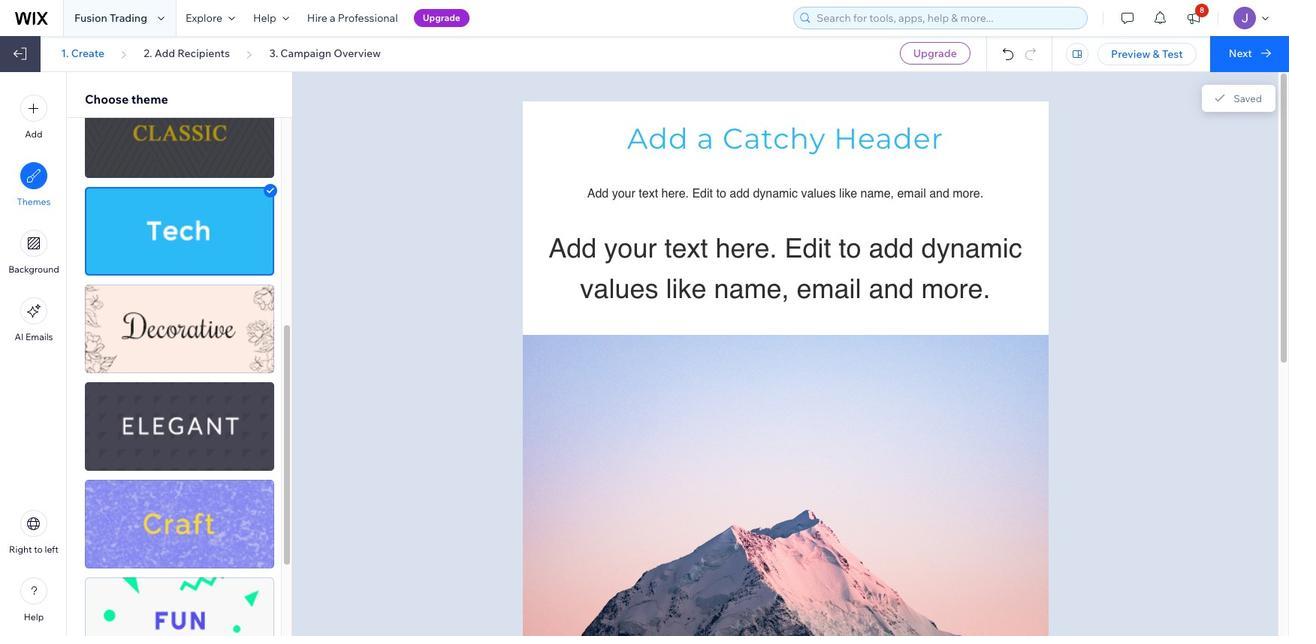 Task type: describe. For each thing, give the bounding box(es) containing it.
0 horizontal spatial add
[[730, 187, 750, 201]]

background
[[8, 264, 59, 275]]

themes
[[17, 196, 51, 207]]

1 vertical spatial upgrade
[[913, 47, 957, 60]]

hire
[[307, 11, 327, 25]]

background button
[[8, 230, 59, 275]]

campaign
[[280, 47, 331, 60]]

0 vertical spatial values
[[801, 187, 836, 201]]

1. create link
[[61, 47, 104, 60]]

0 vertical spatial here.
[[661, 187, 689, 201]]

preview
[[1111, 47, 1150, 61]]

right to left
[[9, 544, 59, 555]]

hire a professional
[[307, 11, 398, 25]]

1 vertical spatial dynamic
[[921, 233, 1022, 264]]

1 vertical spatial add your text here. edit to add dynamic values like name, email and more.
[[549, 233, 1030, 305]]

1 horizontal spatial text
[[664, 233, 708, 264]]

1 vertical spatial and
[[869, 274, 914, 305]]

header
[[834, 121, 943, 156]]

recipients
[[178, 47, 230, 60]]

Search for tools, apps, help & more... field
[[812, 8, 1082, 29]]

2.
[[144, 47, 152, 60]]

1 horizontal spatial and
[[929, 187, 949, 201]]

1 vertical spatial help
[[24, 611, 44, 623]]

8 button
[[1177, 0, 1210, 36]]

0 vertical spatial to
[[716, 187, 726, 201]]

choose
[[85, 92, 129, 107]]

2. add recipients
[[144, 47, 230, 60]]

0 vertical spatial more.
[[953, 187, 983, 201]]

0 vertical spatial help button
[[244, 0, 298, 36]]

0 vertical spatial edit
[[692, 187, 713, 201]]

1 horizontal spatial add
[[869, 233, 914, 264]]

3. campaign overview link
[[269, 47, 381, 60]]

ai emails button
[[15, 297, 53, 343]]

0 vertical spatial dynamic
[[753, 187, 798, 201]]

emails
[[26, 331, 53, 343]]

theme
[[131, 92, 168, 107]]

&
[[1153, 47, 1160, 61]]

create
[[71, 47, 104, 60]]

1 vertical spatial help button
[[20, 578, 47, 623]]

ai
[[15, 331, 24, 343]]

3.
[[269, 47, 278, 60]]

0 vertical spatial upgrade button
[[414, 9, 469, 27]]

overview
[[334, 47, 381, 60]]

1 vertical spatial to
[[839, 233, 861, 264]]

hire a professional link
[[298, 0, 407, 36]]

ai emails
[[15, 331, 53, 343]]

0 vertical spatial add your text here. edit to add dynamic values like name, email and more.
[[587, 187, 983, 201]]

a for professional
[[330, 11, 336, 25]]

fusion trading
[[74, 11, 147, 25]]

1. create
[[61, 47, 104, 60]]

2. add recipients link
[[144, 47, 230, 60]]

0 horizontal spatial name,
[[714, 274, 789, 305]]



Task type: locate. For each thing, give the bounding box(es) containing it.
like
[[839, 187, 857, 201], [666, 274, 706, 305]]

1 vertical spatial name,
[[714, 274, 789, 305]]

0 horizontal spatial a
[[330, 11, 336, 25]]

1 horizontal spatial help button
[[244, 0, 298, 36]]

email
[[897, 187, 926, 201], [797, 274, 861, 305]]

2 vertical spatial to
[[34, 544, 43, 555]]

choose theme
[[85, 92, 168, 107]]

add your text here. edit to add dynamic values like name, email and more.
[[587, 187, 983, 201], [549, 233, 1030, 305]]

your
[[612, 187, 635, 201], [604, 233, 657, 264]]

add inside button
[[25, 128, 43, 140]]

add
[[155, 47, 175, 60], [627, 121, 689, 156], [25, 128, 43, 140], [587, 187, 609, 201], [549, 233, 597, 264]]

and
[[929, 187, 949, 201], [869, 274, 914, 305]]

a left catchy
[[697, 121, 714, 156]]

0 horizontal spatial values
[[580, 274, 658, 305]]

1 horizontal spatial name,
[[861, 187, 894, 201]]

upgrade button right professional
[[414, 9, 469, 27]]

1 horizontal spatial upgrade
[[913, 47, 957, 60]]

help button down right to left
[[20, 578, 47, 623]]

1 horizontal spatial email
[[897, 187, 926, 201]]

to
[[716, 187, 726, 201], [839, 233, 861, 264], [34, 544, 43, 555]]

0 horizontal spatial here.
[[661, 187, 689, 201]]

1 vertical spatial email
[[797, 274, 861, 305]]

0 horizontal spatial like
[[666, 274, 706, 305]]

add
[[730, 187, 750, 201], [869, 233, 914, 264]]

1 horizontal spatial a
[[697, 121, 714, 156]]

0 vertical spatial email
[[897, 187, 926, 201]]

0 vertical spatial upgrade
[[423, 12, 460, 23]]

1 vertical spatial your
[[604, 233, 657, 264]]

0 horizontal spatial edit
[[692, 187, 713, 201]]

8
[[1200, 5, 1204, 15]]

add button
[[20, 95, 47, 140]]

3. campaign overview
[[269, 47, 381, 60]]

a inside "link"
[[330, 11, 336, 25]]

0 vertical spatial text
[[639, 187, 658, 201]]

to inside button
[[34, 544, 43, 555]]

add a catchy header
[[627, 121, 943, 156]]

1 horizontal spatial edit
[[785, 233, 831, 264]]

0 vertical spatial name,
[[861, 187, 894, 201]]

0 vertical spatial and
[[929, 187, 949, 201]]

1 vertical spatial here.
[[715, 233, 777, 264]]

fusion
[[74, 11, 107, 25]]

next button
[[1210, 36, 1289, 72]]

1 vertical spatial a
[[697, 121, 714, 156]]

0 vertical spatial your
[[612, 187, 635, 201]]

help
[[253, 11, 276, 25], [24, 611, 44, 623]]

next
[[1229, 47, 1252, 60]]

preview & test button
[[1098, 43, 1196, 65]]

values
[[801, 187, 836, 201], [580, 274, 658, 305]]

left
[[45, 544, 59, 555]]

1 horizontal spatial upgrade button
[[900, 42, 970, 65]]

0 horizontal spatial to
[[34, 544, 43, 555]]

edit
[[692, 187, 713, 201], [785, 233, 831, 264]]

1 vertical spatial edit
[[785, 233, 831, 264]]

0 horizontal spatial help
[[24, 611, 44, 623]]

your inside add your text here. edit to add dynamic values like name, email and more.
[[604, 233, 657, 264]]

0 vertical spatial a
[[330, 11, 336, 25]]

upgrade down "search for tools, apps, help & more..." "field"
[[913, 47, 957, 60]]

1 vertical spatial add
[[869, 233, 914, 264]]

0 vertical spatial help
[[253, 11, 276, 25]]

1 vertical spatial text
[[664, 233, 708, 264]]

0 horizontal spatial help button
[[20, 578, 47, 623]]

upgrade button down "search for tools, apps, help & more..." "field"
[[900, 42, 970, 65]]

dynamic
[[753, 187, 798, 201], [921, 233, 1022, 264]]

help up the 3.
[[253, 11, 276, 25]]

1 vertical spatial upgrade button
[[900, 42, 970, 65]]

name,
[[861, 187, 894, 201], [714, 274, 789, 305]]

catchy
[[723, 121, 826, 156]]

themes button
[[17, 162, 51, 207]]

0 horizontal spatial email
[[797, 274, 861, 305]]

professional
[[338, 11, 398, 25]]

1 horizontal spatial here.
[[715, 233, 777, 264]]

more.
[[953, 187, 983, 201], [921, 274, 991, 305]]

upgrade right professional
[[423, 12, 460, 23]]

1 horizontal spatial dynamic
[[921, 233, 1022, 264]]

1.
[[61, 47, 69, 60]]

preview & test
[[1111, 47, 1183, 61]]

1 vertical spatial more.
[[921, 274, 991, 305]]

a for catchy
[[697, 121, 714, 156]]

test
[[1162, 47, 1183, 61]]

1 horizontal spatial like
[[839, 187, 857, 201]]

upgrade
[[423, 12, 460, 23], [913, 47, 957, 60]]

0 horizontal spatial dynamic
[[753, 187, 798, 201]]

upgrade button
[[414, 9, 469, 27], [900, 42, 970, 65]]

help button
[[244, 0, 298, 36], [20, 578, 47, 623]]

2 horizontal spatial to
[[839, 233, 861, 264]]

trading
[[110, 11, 147, 25]]

0 horizontal spatial and
[[869, 274, 914, 305]]

1 horizontal spatial help
[[253, 11, 276, 25]]

a right hire
[[330, 11, 336, 25]]

1 vertical spatial values
[[580, 274, 658, 305]]

1 horizontal spatial to
[[716, 187, 726, 201]]

0 horizontal spatial upgrade
[[423, 12, 460, 23]]

a
[[330, 11, 336, 25], [697, 121, 714, 156]]

text
[[639, 187, 658, 201], [664, 233, 708, 264]]

help down right to left
[[24, 611, 44, 623]]

help button up the 3.
[[244, 0, 298, 36]]

saved
[[1234, 92, 1262, 104]]

0 horizontal spatial upgrade button
[[414, 9, 469, 27]]

explore
[[186, 11, 222, 25]]

0 vertical spatial like
[[839, 187, 857, 201]]

1 horizontal spatial values
[[801, 187, 836, 201]]

0 vertical spatial add
[[730, 187, 750, 201]]

1 vertical spatial like
[[666, 274, 706, 305]]

right to left button
[[9, 510, 59, 555]]

here.
[[661, 187, 689, 201], [715, 233, 777, 264]]

0 horizontal spatial text
[[639, 187, 658, 201]]

right
[[9, 544, 32, 555]]



Task type: vqa. For each thing, say whether or not it's contained in the screenshot.
any
no



